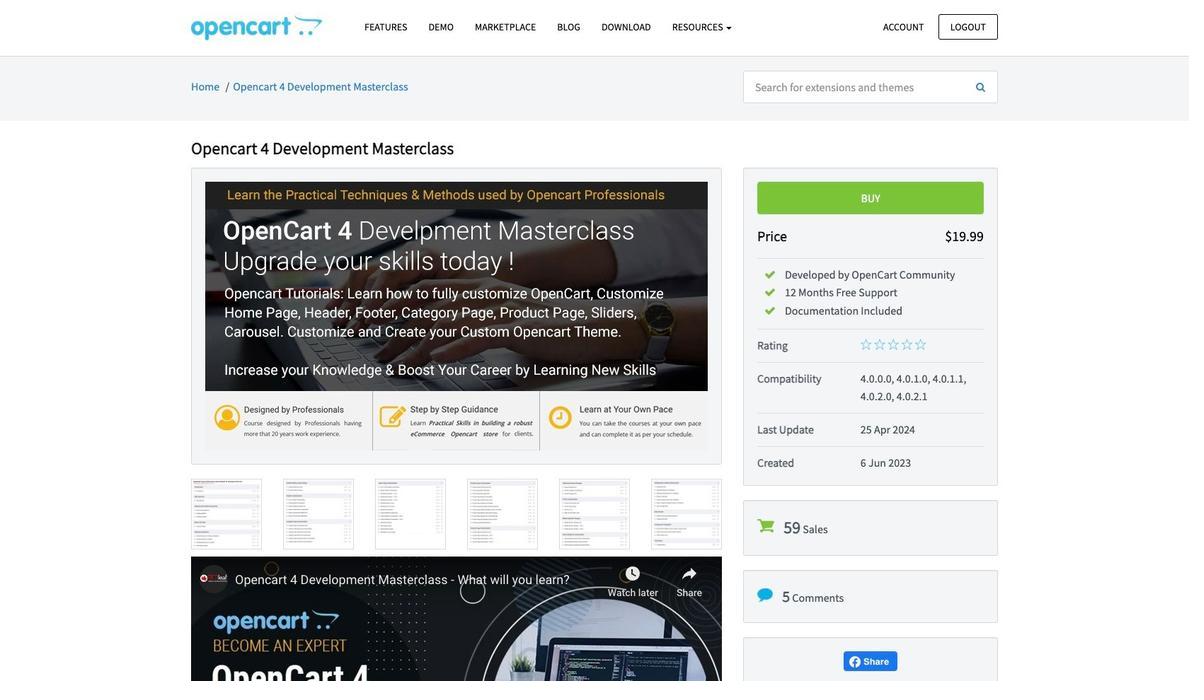Task type: describe. For each thing, give the bounding box(es) containing it.
Search for extensions and themes text field
[[743, 71, 965, 103]]

3 star light o image from the left
[[888, 339, 899, 351]]

search image
[[976, 82, 985, 92]]



Task type: vqa. For each thing, say whether or not it's contained in the screenshot.
THE CART MINI image
yes



Task type: locate. For each thing, give the bounding box(es) containing it.
4 star light o image from the left
[[901, 339, 913, 351]]

star light o image
[[861, 339, 872, 351], [874, 339, 886, 351], [888, 339, 899, 351], [901, 339, 913, 351]]

1 star light o image from the left
[[861, 339, 872, 351]]

2 star light o image from the left
[[874, 339, 886, 351]]

comment image
[[757, 587, 773, 603]]

star light o image
[[915, 339, 926, 351]]

opencart 4 development masterclass image
[[205, 182, 708, 451]]

cart mini image
[[757, 518, 774, 535]]

opencart - opencart 4 development masterclass image
[[191, 15, 322, 40]]



